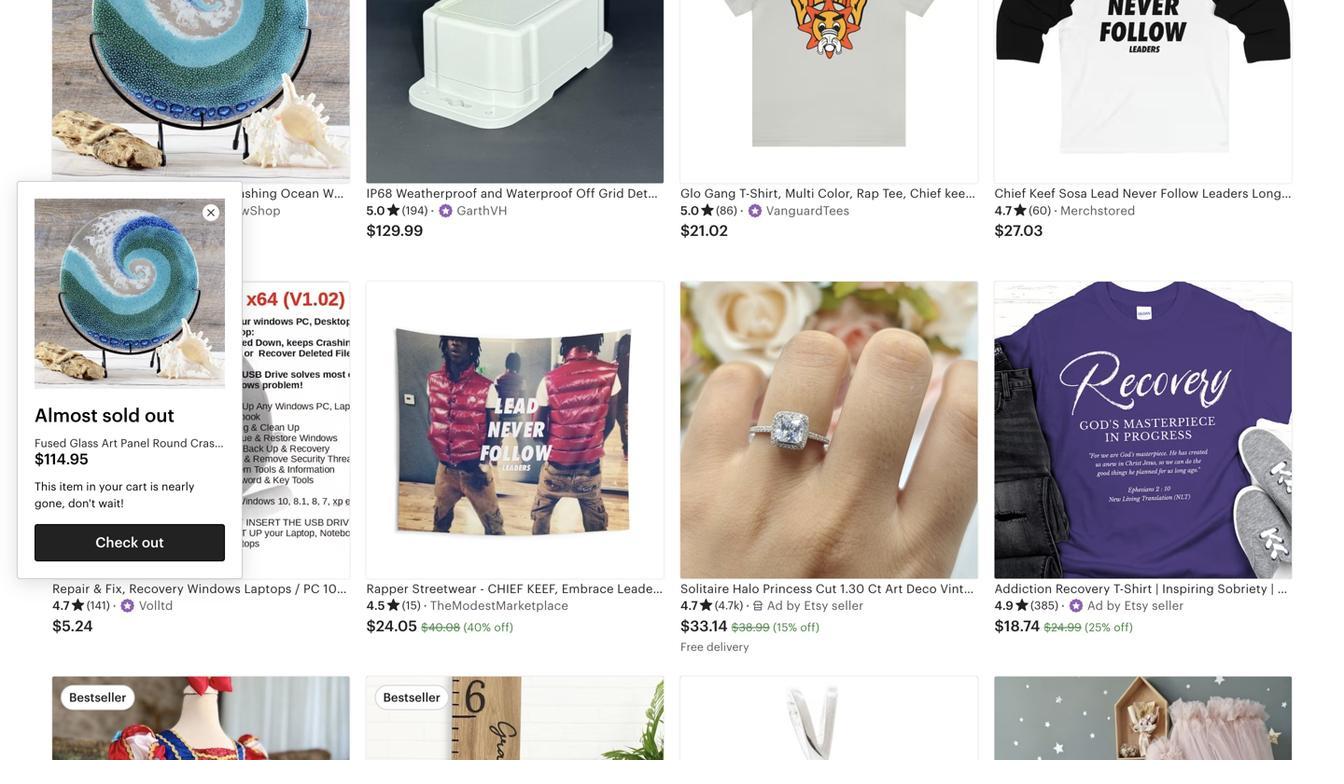 Task type: vqa. For each thing, say whether or not it's contained in the screenshot.
rightmost MY
no



Task type: describe. For each thing, give the bounding box(es) containing it.
· for (964)
[[119, 204, 123, 218]]

129.99
[[376, 223, 423, 239]]

y for 18.74
[[1114, 599, 1121, 613]]

sold
[[102, 405, 140, 426]]

merchstored
[[1060, 204, 1135, 218]]

almost
[[35, 405, 98, 426]]

(86)
[[716, 204, 737, 217]]

sosa,
[[1008, 187, 1041, 201]]

d for 33.14
[[775, 599, 783, 613]]

$ inside $ 18.74 $ 24.99 (25% off)
[[1044, 621, 1051, 634]]

40.08
[[428, 621, 460, 634]]

recovery,
[[1277, 582, 1335, 596]]

24.05
[[376, 618, 417, 635]]

your
[[99, 481, 123, 493]]

seller for 18.74
[[1152, 599, 1184, 613]]

a d b y etsy seller for 33.14
[[767, 599, 864, 613]]

nearly
[[161, 481, 194, 493]]

· for (385)
[[1061, 599, 1065, 613]]

4.9
[[995, 599, 1014, 613]]

(964)
[[88, 204, 116, 217]]

chief keef sosa lead never follow leaders longsleeve baseball shirt | y2k rap glo gang glory boyz o-block image
[[995, 0, 1292, 184]]

don't
[[68, 498, 95, 510]]

a for 18.74
[[1087, 599, 1096, 613]]

$ for 5.24
[[52, 618, 62, 635]]

etsy for 18.74
[[1124, 599, 1149, 613]]

0 vertical spatial out
[[145, 405, 174, 426]]

keef
[[945, 187, 970, 201]]

5.0 for 129.99
[[366, 204, 385, 218]]

(15)
[[402, 600, 421, 612]]

free inside $ 33.14 $ 38.99 (15% off) free delivery
[[680, 641, 704, 654]]

hickory growth chart ruler 3d, wooden measuring stick for kids, giant wall ruler, height board with black numbers & notches image
[[366, 677, 664, 761]]

g
[[1338, 582, 1344, 596]]

free inside $ 114.95 free delivery
[[52, 246, 75, 258]]

this
[[35, 481, 56, 493]]

$ 18.74 $ 24.99 (25% off)
[[995, 618, 1133, 635]]

$114.95
[[35, 451, 89, 468]]

(15%
[[773, 621, 797, 634]]

$ for 27.03
[[995, 223, 1004, 239]]

shirt
[[1124, 582, 1152, 596]]

etsy for 33.14
[[804, 599, 828, 613]]

18.74
[[1004, 618, 1040, 635]]

rapper streetwear - chief keef, embrace leadership, sosa tee, glo gang merch, always leading, never following leaders. image
[[366, 282, 664, 579]]

glo
[[680, 187, 701, 201]]

b for 33.14
[[786, 599, 794, 613]]

$ for 21.02
[[680, 223, 690, 239]]

$ for 18.74
[[995, 618, 1004, 635]]

a for 33.14
[[767, 599, 776, 613]]

· right (15)
[[424, 599, 427, 613]]

repair & fix, recovery windows laptops / pc 10 8 7 xp booting on a dvd  latest version hiren's latest version, deleted pictures or docs? image
[[52, 282, 350, 579]]

snow white disney princess dress,snow white toddler girl costume,snow white dress with cloak,first birthday dress,halloween costume image
[[52, 677, 350, 761]]

$ 114.95 free delivery
[[52, 223, 121, 258]]

· right (60)
[[1054, 204, 1058, 218]]

off) for 18.74
[[1114, 621, 1133, 634]]

rap
[[857, 187, 879, 201]]

$ inside $ 24.05 $ 40.08 (40% off)
[[421, 621, 428, 634]]

y for 33.14
[[794, 599, 801, 613]]

themodestmarketplace
[[430, 599, 568, 613]]

4.7 for 27.03
[[995, 204, 1012, 218]]

b for 18.74
[[1107, 599, 1115, 613]]

bestseller for snow white disney princess dress,snow white toddler girl costume,snow white dress with cloak,first birthday dress,halloween costume image
[[69, 691, 126, 705]]

1 shirt, from the left
[[750, 187, 782, 201]]

(4.7k)
[[715, 600, 743, 612]]

$ 24.05 $ 40.08 (40% off)
[[366, 618, 513, 635]]

2 shirt, from the left
[[973, 187, 1005, 201]]

in
[[86, 481, 96, 493]]

sobriety
[[1218, 582, 1267, 596]]

27.03
[[1004, 223, 1043, 239]]



Task type: locate. For each thing, give the bounding box(es) containing it.
2 etsy from the left
[[1124, 599, 1149, 613]]

· right (964)
[[119, 204, 123, 218]]

2 horizontal spatial 5.0
[[680, 204, 699, 218]]

out right sold
[[145, 405, 174, 426]]

2 a d b y etsy seller from the left
[[1087, 599, 1184, 613]]

$ 129.99
[[366, 223, 423, 239]]

1 horizontal spatial t-
[[1114, 582, 1124, 596]]

| right the 'shirt'
[[1156, 582, 1159, 596]]

ip68 weatherproof and waterproof off grid detection sensor lora communications meshtastic mesh  node image
[[366, 0, 664, 184]]

off) right (25%
[[1114, 621, 1133, 634]]

$ for 114.95
[[52, 223, 62, 239]]

0 horizontal spatial off)
[[494, 621, 513, 634]]

b
[[786, 599, 794, 613], [1107, 599, 1115, 613]]

0 vertical spatial delivery
[[78, 246, 121, 258]]

fused glass art panel round crashing ocean waves | rolling breaking wave sea blue glass | beach surf theme | unique birthday gifts image
[[52, 0, 350, 184]]

gone,
[[35, 498, 65, 510]]

item
[[59, 481, 83, 493]]

2 bestseller from the left
[[383, 691, 441, 705]]

(60)
[[1029, 204, 1051, 217]]

1 | from the left
[[1156, 582, 1159, 596]]

bestseller for hickory growth chart ruler 3d, wooden measuring stick for kids, giant wall ruler, height board with black numbers & notches image
[[383, 691, 441, 705]]

2 seller from the left
[[1152, 599, 1184, 613]]

b up (15%
[[786, 599, 794, 613]]

0 horizontal spatial a d b y etsy seller
[[767, 599, 864, 613]]

5.0
[[52, 204, 71, 218], [366, 204, 385, 218], [680, 204, 699, 218]]

· for (86)
[[740, 204, 744, 218]]

0 horizontal spatial y
[[794, 599, 801, 613]]

addiction
[[995, 582, 1052, 596]]

off) inside $ 33.14 $ 38.99 (15% off) free delivery
[[800, 621, 819, 634]]

a d b y etsy seller down the 'shirt'
[[1087, 599, 1184, 613]]

out right the check
[[142, 535, 164, 551]]

· for (141)
[[113, 599, 116, 613]]

1 horizontal spatial shirt,
[[973, 187, 1005, 201]]

(141)
[[87, 600, 110, 612]]

5.0 for 21.02
[[680, 204, 699, 218]]

2 a from the left
[[1087, 599, 1096, 613]]

a d b y etsy seller up (15%
[[767, 599, 864, 613]]

1 5.0 from the left
[[52, 204, 71, 218]]

t-
[[739, 187, 750, 201], [1114, 582, 1124, 596]]

etsy down the 'shirt'
[[1124, 599, 1149, 613]]

1 a d b y etsy seller from the left
[[767, 599, 864, 613]]

glo gang t-shirt, multi color, rap tee, chief keef shirt, sosa, bang bang, image
[[680, 0, 978, 184]]

shirt, right "keef"
[[973, 187, 1005, 201]]

$ for 129.99
[[366, 223, 376, 239]]

4.7 up $ 27.03
[[995, 204, 1012, 218]]

1 off) from the left
[[494, 621, 513, 634]]

bang,
[[1077, 187, 1111, 201]]

bestseller down "5.24"
[[69, 691, 126, 705]]

bestseller down 24.05
[[383, 691, 441, 705]]

1 bestseller from the left
[[69, 691, 126, 705]]

inspiring
[[1162, 582, 1214, 596]]

t- right 'gang'
[[739, 187, 750, 201]]

2 | from the left
[[1271, 582, 1274, 596]]

free down 33.14
[[680, 641, 704, 654]]

0 horizontal spatial bestseller
[[69, 691, 126, 705]]

bestseller
[[69, 691, 126, 705], [383, 691, 441, 705]]

y down addiction recovery t-shirt | inspiring sobriety |  recovery, g
[[1114, 599, 1121, 613]]

0 horizontal spatial b
[[786, 599, 794, 613]]

etsy up $ 33.14 $ 38.99 (15% off) free delivery
[[804, 599, 828, 613]]

t- for $ 18.74 $ 24.99 (25% off)
[[1114, 582, 1124, 596]]

bang
[[1044, 187, 1074, 201]]

light blush pink bed canopy, hanging ceiling canopy, baldachin play room, princess girls canopy curtains, princess crib tent baby room decor image
[[995, 677, 1292, 761]]

2 y from the left
[[1114, 599, 1121, 613]]

(25%
[[1085, 621, 1111, 634]]

0 horizontal spatial t-
[[739, 187, 750, 201]]

1 horizontal spatial 4.7
[[680, 599, 698, 613]]

(385)
[[1030, 600, 1058, 612]]

1 a from the left
[[767, 599, 776, 613]]

free
[[52, 246, 75, 258], [680, 641, 704, 654]]

(40%
[[463, 621, 491, 634]]

· for (4.7k)
[[746, 599, 750, 613]]

b up (25%
[[1107, 599, 1115, 613]]

· for (194)
[[431, 204, 434, 218]]

1 b from the left
[[786, 599, 794, 613]]

1 horizontal spatial seller
[[1152, 599, 1184, 613]]

38.99
[[739, 621, 770, 634]]

delivery inside $ 114.95 free delivery
[[78, 246, 121, 258]]

2 5.0 from the left
[[366, 204, 385, 218]]

gang
[[704, 187, 736, 201]]

2 d from the left
[[1095, 599, 1103, 613]]

5.24
[[62, 618, 93, 635]]

24.99
[[1051, 621, 1082, 634]]

2 horizontal spatial 4.7
[[995, 204, 1012, 218]]

$
[[52, 223, 62, 239], [366, 223, 376, 239], [680, 223, 690, 239], [995, 223, 1004, 239], [52, 618, 62, 635], [366, 618, 376, 635], [680, 618, 690, 635], [995, 618, 1004, 635], [421, 621, 428, 634], [731, 621, 739, 634], [1044, 621, 1051, 634]]

5.0 up $ 129.99
[[366, 204, 385, 218]]

solitaire halo princess cut 1.30 ct art deco vintage engagement wedding bridal ring diamond cz accent 925 sterling silver anniversary gift image
[[680, 282, 978, 579]]

· merchstored
[[1054, 204, 1135, 218]]

0 horizontal spatial delivery
[[78, 246, 121, 258]]

(194)
[[402, 204, 428, 217]]

t- right recovery
[[1114, 582, 1124, 596]]

$ 5.24
[[52, 618, 93, 635]]

1 horizontal spatial off)
[[800, 621, 819, 634]]

0 horizontal spatial 5.0
[[52, 204, 71, 218]]

shirt,
[[750, 187, 782, 201], [973, 187, 1005, 201]]

chief
[[910, 187, 942, 201]]

1 d from the left
[[775, 599, 783, 613]]

off) for 24.05
[[494, 621, 513, 634]]

addiction recovery t-shirt | inspiring sobriety |  recovery, god's masterpiece in progress image
[[995, 282, 1292, 579]]

4.7 up 33.14
[[680, 599, 698, 613]]

4.7 up '$ 5.24' at the bottom left of page
[[52, 599, 70, 613]]

0 vertical spatial free
[[52, 246, 75, 258]]

1 vertical spatial delivery
[[707, 641, 749, 654]]

5.0 for 114.95
[[52, 204, 71, 218]]

· right (141) on the left
[[113, 599, 116, 613]]

off) inside $ 18.74 $ 24.99 (25% off)
[[1114, 621, 1133, 634]]

a d b y etsy seller for 18.74
[[1087, 599, 1184, 613]]

1 horizontal spatial |
[[1271, 582, 1274, 596]]

114.95
[[62, 223, 107, 239]]

$ for 24.05
[[366, 618, 376, 635]]

y
[[794, 599, 801, 613], [1114, 599, 1121, 613]]

d up (25%
[[1095, 599, 1103, 613]]

· right (4.7k)
[[746, 599, 750, 613]]

1 horizontal spatial d
[[1095, 599, 1103, 613]]

off) for 33.14
[[800, 621, 819, 634]]

1 horizontal spatial b
[[1107, 599, 1115, 613]]

t- for $ 21.02
[[739, 187, 750, 201]]

delivery down 33.14
[[707, 641, 749, 654]]

off)
[[494, 621, 513, 634], [800, 621, 819, 634], [1114, 621, 1133, 634]]

y up (15%
[[794, 599, 801, 613]]

0 horizontal spatial free
[[52, 246, 75, 258]]

1 etsy from the left
[[804, 599, 828, 613]]

0 horizontal spatial d
[[775, 599, 783, 613]]

0 horizontal spatial seller
[[832, 599, 864, 613]]

1 horizontal spatial bestseller
[[383, 691, 441, 705]]

0 horizontal spatial 4.7
[[52, 599, 70, 613]]

alcoholics anonymous, sterling silver, re-birthstone pendant image
[[680, 677, 978, 761]]

1 horizontal spatial delivery
[[707, 641, 749, 654]]

a up (15%
[[767, 599, 776, 613]]

2 horizontal spatial off)
[[1114, 621, 1133, 634]]

0 vertical spatial t-
[[739, 187, 750, 201]]

glo gang t-shirt, multi color, rap tee, chief keef shirt, sosa, bang bang,
[[680, 187, 1111, 201]]

5.0 up 114.95
[[52, 204, 71, 218]]

wait!
[[98, 498, 124, 510]]

1 horizontal spatial free
[[680, 641, 704, 654]]

a down recovery
[[1087, 599, 1096, 613]]

d up (15%
[[775, 599, 783, 613]]

almost sold out
[[35, 405, 174, 426]]

multi
[[785, 187, 814, 201]]

1 horizontal spatial a d b y etsy seller
[[1087, 599, 1184, 613]]

is
[[150, 481, 159, 493]]

21.02
[[690, 223, 728, 239]]

etsy
[[804, 599, 828, 613], [1124, 599, 1149, 613]]

off) inside $ 24.05 $ 40.08 (40% off)
[[494, 621, 513, 634]]

a d b y etsy seller
[[767, 599, 864, 613], [1087, 599, 1184, 613]]

0 horizontal spatial a
[[767, 599, 776, 613]]

d for 18.74
[[1095, 599, 1103, 613]]

delivery down 114.95
[[78, 246, 121, 258]]

1 horizontal spatial y
[[1114, 599, 1121, 613]]

out
[[145, 405, 174, 426], [142, 535, 164, 551]]

1 horizontal spatial a
[[1087, 599, 1096, 613]]

| right the sobriety
[[1271, 582, 1274, 596]]

1 vertical spatial t-
[[1114, 582, 1124, 596]]

$ inside $ 114.95 free delivery
[[52, 223, 62, 239]]

$ for 33.14
[[680, 618, 690, 635]]

$ 27.03
[[995, 223, 1043, 239]]

1 vertical spatial free
[[680, 641, 704, 654]]

a
[[767, 599, 776, 613], [1087, 599, 1096, 613]]

1 horizontal spatial 5.0
[[366, 204, 385, 218]]

recovery
[[1055, 582, 1110, 596]]

check
[[95, 535, 138, 551]]

3 off) from the left
[[1114, 621, 1133, 634]]

cart
[[126, 481, 147, 493]]

· right the (194)
[[431, 204, 434, 218]]

1 horizontal spatial etsy
[[1124, 599, 1149, 613]]

this item in your cart is nearly gone, don't wait!
[[35, 481, 194, 510]]

4.5
[[366, 599, 385, 613]]

$ 33.14 $ 38.99 (15% off) free delivery
[[680, 618, 819, 654]]

33.14
[[690, 618, 728, 635]]

off) right (15%
[[800, 621, 819, 634]]

shirt, left multi
[[750, 187, 782, 201]]

1 seller from the left
[[832, 599, 864, 613]]

d
[[775, 599, 783, 613], [1095, 599, 1103, 613]]

1 vertical spatial out
[[142, 535, 164, 551]]

3 5.0 from the left
[[680, 204, 699, 218]]

seller
[[832, 599, 864, 613], [1152, 599, 1184, 613]]

garthvh
[[457, 204, 507, 218]]

2 off) from the left
[[800, 621, 819, 634]]

addiction recovery t-shirt | inspiring sobriety |  recovery, g
[[995, 582, 1344, 596]]

|
[[1156, 582, 1159, 596], [1271, 582, 1274, 596]]

check out
[[95, 535, 164, 551]]

· right (385) in the right bottom of the page
[[1061, 599, 1065, 613]]

0 horizontal spatial etsy
[[804, 599, 828, 613]]

seller for 33.14
[[832, 599, 864, 613]]

0 horizontal spatial shirt,
[[750, 187, 782, 201]]

· right (86)
[[740, 204, 744, 218]]

·
[[119, 204, 123, 218], [431, 204, 434, 218], [740, 204, 744, 218], [1054, 204, 1058, 218], [113, 599, 116, 613], [424, 599, 427, 613], [746, 599, 750, 613], [1061, 599, 1065, 613]]

1 y from the left
[[794, 599, 801, 613]]

tee,
[[882, 187, 907, 201]]

· themodestmarketplace
[[424, 599, 568, 613]]

0 horizontal spatial |
[[1156, 582, 1159, 596]]

$ 21.02
[[680, 223, 728, 239]]

off) down themodestmarketplace
[[494, 621, 513, 634]]

theglassrainbowshop
[[145, 204, 281, 218]]

4.7
[[995, 204, 1012, 218], [52, 599, 70, 613], [680, 599, 698, 613]]

4.7 for 5.24
[[52, 599, 70, 613]]

volltd
[[139, 599, 173, 613]]

vanguardtees
[[766, 204, 850, 218]]

5.0 down glo
[[680, 204, 699, 218]]

delivery inside $ 33.14 $ 38.99 (15% off) free delivery
[[707, 641, 749, 654]]

color,
[[818, 187, 853, 201]]

delivery
[[78, 246, 121, 258], [707, 641, 749, 654]]

free down 114.95
[[52, 246, 75, 258]]

2 b from the left
[[1107, 599, 1115, 613]]



